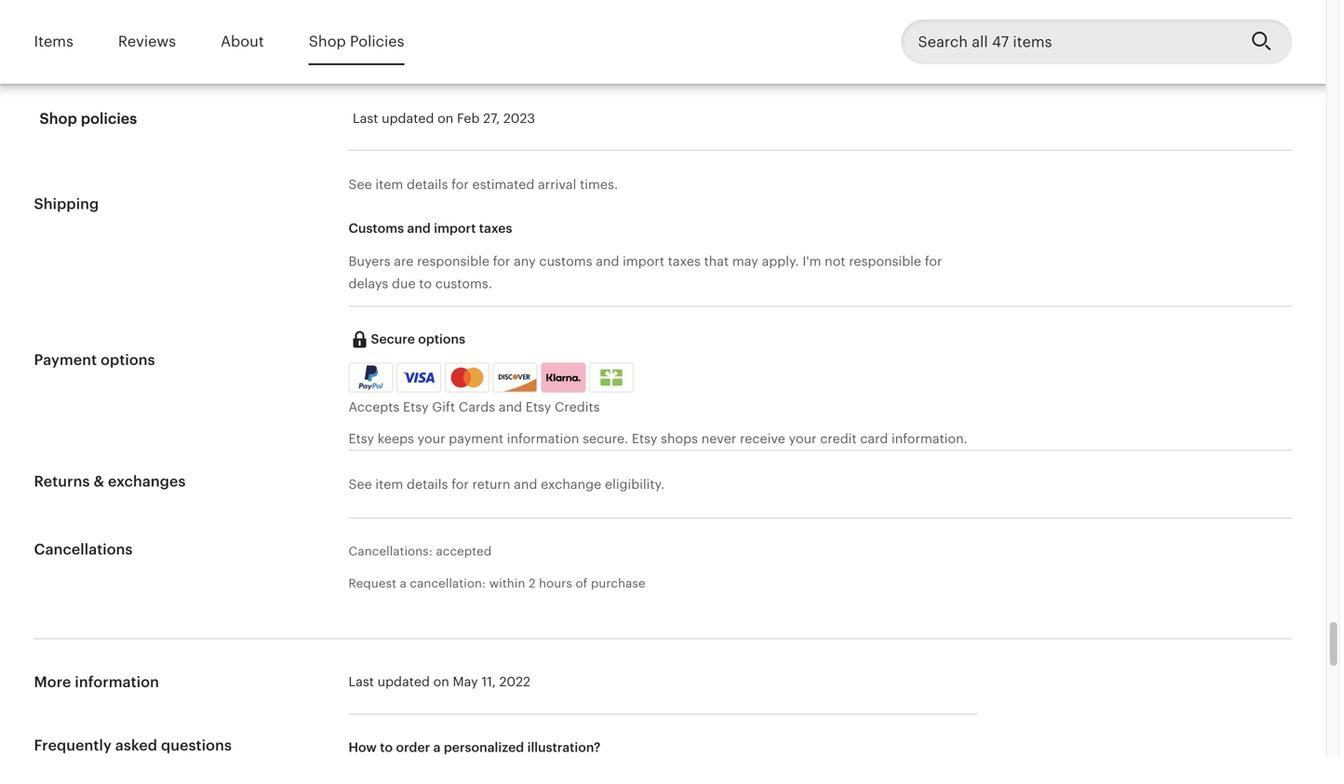 Task type: describe. For each thing, give the bounding box(es) containing it.
are
[[394, 254, 414, 269]]

i'm
[[803, 254, 822, 269]]

klarna image
[[541, 363, 586, 393]]

customs
[[540, 254, 593, 269]]

never
[[702, 431, 737, 446]]

last for last updated on feb 27, 2023
[[353, 111, 378, 126]]

updated for may
[[378, 674, 430, 689]]

see for see item details for return and exchange eligibility.
[[349, 477, 372, 492]]

reviews link
[[118, 20, 176, 64]]

payment
[[449, 431, 504, 446]]

accepts
[[349, 400, 400, 414]]

etsy left shops
[[632, 431, 658, 446]]

asked
[[115, 737, 157, 754]]

estimated
[[473, 177, 535, 192]]

more information
[[34, 674, 159, 691]]

to inside buyers are responsible for any customs and import taxes that may apply. i'm not responsible for delays due to customs.
[[419, 276, 432, 291]]

last updated on may 11, 2022
[[349, 674, 531, 689]]

buyers
[[349, 254, 391, 269]]

gift
[[432, 400, 455, 414]]

any
[[514, 254, 536, 269]]

items link
[[34, 20, 73, 64]]

for for buyers are responsible for any customs and import taxes that may apply. i'm not responsible for delays due to customs.
[[493, 254, 511, 269]]

secure
[[371, 332, 415, 347]]

receive
[[740, 431, 786, 446]]

keeps
[[378, 431, 414, 446]]

last for last updated on may 11, 2022
[[349, 674, 374, 689]]

customs
[[349, 221, 404, 236]]

and down discover icon
[[499, 400, 522, 414]]

buyers are responsible for any customs and import taxes that may apply. i'm not responsible for delays due to customs.
[[349, 254, 943, 291]]

questions
[[161, 737, 232, 754]]

request
[[349, 576, 397, 590]]

etsy keeps your payment information secure. etsy shops never receive your credit card information.
[[349, 431, 968, 446]]

shop for shop policies
[[40, 110, 77, 127]]

payment options
[[34, 352, 155, 368]]

shipping
[[34, 196, 99, 212]]

0 horizontal spatial a
[[400, 576, 407, 590]]

frequently asked questions
[[34, 737, 232, 754]]

apply.
[[762, 254, 800, 269]]

details for return
[[407, 477, 448, 492]]

secure.
[[583, 431, 629, 446]]

and up are on the left
[[407, 221, 431, 236]]

&
[[94, 473, 104, 490]]

for for see item details for estimated arrival times.
[[452, 177, 469, 192]]

discover image
[[494, 367, 539, 394]]

for for see item details for return and exchange eligibility.
[[452, 477, 469, 492]]

about link
[[221, 20, 264, 64]]

0 horizontal spatial information
[[75, 674, 159, 691]]

cancellation:
[[410, 576, 486, 590]]

hours
[[539, 576, 573, 590]]

cancellations: accepted
[[349, 544, 492, 558]]

Search all 47 items text field
[[902, 20, 1237, 64]]

see for see item details for estimated arrival times.
[[349, 177, 372, 192]]

item for see item details for estimated arrival times.
[[376, 177, 403, 192]]

not
[[825, 254, 846, 269]]

giftcard image
[[596, 369, 628, 386]]

order
[[396, 740, 430, 755]]

personalized
[[444, 740, 524, 755]]

secure options
[[371, 332, 466, 347]]

customs.
[[436, 276, 493, 291]]

shops
[[661, 431, 698, 446]]

shop policies
[[40, 110, 137, 127]]

accepted
[[436, 544, 492, 558]]

return
[[473, 477, 511, 492]]

returns
[[34, 473, 90, 490]]

11,
[[482, 674, 496, 689]]

exchanges
[[108, 473, 186, 490]]

may
[[453, 674, 478, 689]]

1 your from the left
[[418, 431, 446, 446]]

import inside buyers are responsible for any customs and import taxes that may apply. i'm not responsible for delays due to customs.
[[623, 254, 665, 269]]

policies
[[350, 33, 405, 50]]

see item details for estimated arrival times.
[[349, 177, 618, 192]]

on for feb
[[438, 111, 454, 126]]

1 horizontal spatial a
[[434, 740, 441, 755]]

visa image
[[403, 369, 435, 386]]



Task type: locate. For each thing, give the bounding box(es) containing it.
cards
[[459, 400, 496, 414]]

see
[[349, 177, 372, 192], [349, 477, 372, 492]]

2 responsible from the left
[[849, 254, 922, 269]]

1 vertical spatial taxes
[[668, 254, 701, 269]]

how
[[349, 740, 377, 755]]

2 details from the top
[[407, 477, 448, 492]]

1 horizontal spatial options
[[418, 332, 466, 347]]

0 vertical spatial details
[[407, 177, 448, 192]]

0 vertical spatial a
[[400, 576, 407, 590]]

1 horizontal spatial your
[[789, 431, 817, 446]]

information right more
[[75, 674, 159, 691]]

etsy down accepts
[[349, 431, 374, 446]]

returns & exchanges
[[34, 473, 186, 490]]

on for may
[[434, 674, 450, 689]]

on left may
[[434, 674, 450, 689]]

shop policies link
[[309, 20, 405, 64]]

1 vertical spatial updated
[[378, 674, 430, 689]]

shop for shop policies
[[309, 33, 346, 50]]

1 item from the top
[[376, 177, 403, 192]]

details up customs and import taxes
[[407, 177, 448, 192]]

taxes down estimated
[[479, 221, 513, 236]]

1 vertical spatial last
[[349, 674, 374, 689]]

1 vertical spatial see
[[349, 477, 372, 492]]

options for payment options
[[101, 352, 155, 368]]

see up customs at top
[[349, 177, 372, 192]]

and right customs
[[596, 254, 620, 269]]

27,
[[483, 111, 500, 126]]

2023
[[504, 111, 535, 126]]

1 vertical spatial a
[[434, 740, 441, 755]]

details down keeps
[[407, 477, 448, 492]]

within
[[490, 576, 526, 590]]

1 vertical spatial details
[[407, 477, 448, 492]]

import left the that at the top
[[623, 254, 665, 269]]

and right return in the left of the page
[[514, 477, 538, 492]]

taxes inside buyers are responsible for any customs and import taxes that may apply. i'm not responsible for delays due to customs.
[[668, 254, 701, 269]]

1 details from the top
[[407, 177, 448, 192]]

shop left policies
[[309, 33, 346, 50]]

payment
[[34, 352, 97, 368]]

shop
[[309, 33, 346, 50], [40, 110, 77, 127]]

exchange
[[541, 477, 602, 492]]

to right 'due'
[[419, 276, 432, 291]]

1 vertical spatial to
[[380, 740, 393, 755]]

1 vertical spatial item
[[376, 477, 403, 492]]

responsible up customs.
[[417, 254, 490, 269]]

0 vertical spatial updated
[[382, 111, 434, 126]]

1 see from the top
[[349, 177, 372, 192]]

responsible
[[417, 254, 490, 269], [849, 254, 922, 269]]

information down 'credits'
[[507, 431, 580, 446]]

updated left may
[[378, 674, 430, 689]]

2
[[529, 576, 536, 590]]

see item details for return and exchange eligibility.
[[349, 477, 665, 492]]

1 responsible from the left
[[417, 254, 490, 269]]

0 horizontal spatial shop
[[40, 110, 77, 127]]

0 vertical spatial information
[[507, 431, 580, 446]]

on
[[438, 111, 454, 126], [434, 674, 450, 689]]

last
[[353, 111, 378, 126], [349, 674, 374, 689]]

1 vertical spatial information
[[75, 674, 159, 691]]

more
[[34, 674, 71, 691]]

0 horizontal spatial to
[[380, 740, 393, 755]]

etsy down discover icon
[[526, 400, 552, 414]]

and inside buyers are responsible for any customs and import taxes that may apply. i'm not responsible for delays due to customs.
[[596, 254, 620, 269]]

0 horizontal spatial import
[[434, 221, 476, 236]]

card
[[861, 431, 889, 446]]

your down gift
[[418, 431, 446, 446]]

last up how
[[349, 674, 374, 689]]

your
[[418, 431, 446, 446], [789, 431, 817, 446]]

cancellations
[[34, 541, 133, 558]]

1 horizontal spatial shop
[[309, 33, 346, 50]]

eligibility.
[[605, 477, 665, 492]]

on left feb
[[438, 111, 454, 126]]

import down see item details for estimated arrival times.
[[434, 221, 476, 236]]

shop left the policies
[[40, 110, 77, 127]]

item down keeps
[[376, 477, 403, 492]]

2 see from the top
[[349, 477, 372, 492]]

item
[[376, 177, 403, 192], [376, 477, 403, 492]]

customs and import taxes
[[349, 221, 513, 236]]

options
[[418, 332, 466, 347], [101, 352, 155, 368]]

cancellations:
[[349, 544, 433, 558]]

1 vertical spatial import
[[623, 254, 665, 269]]

credits
[[555, 400, 600, 414]]

etsy left gift
[[403, 400, 429, 414]]

0 vertical spatial to
[[419, 276, 432, 291]]

1 vertical spatial options
[[101, 352, 155, 368]]

1 horizontal spatial to
[[419, 276, 432, 291]]

paypal image
[[352, 366, 391, 390]]

options right payment
[[101, 352, 155, 368]]

responsible right not at the right top
[[849, 254, 922, 269]]

credit
[[821, 431, 857, 446]]

of
[[576, 576, 588, 590]]

0 vertical spatial import
[[434, 221, 476, 236]]

1 vertical spatial on
[[434, 674, 450, 689]]

0 vertical spatial shop
[[309, 33, 346, 50]]

2022
[[500, 674, 531, 689]]

updated left feb
[[382, 111, 434, 126]]

0 horizontal spatial responsible
[[417, 254, 490, 269]]

details
[[407, 177, 448, 192], [407, 477, 448, 492]]

0 vertical spatial see
[[349, 177, 372, 192]]

updated for feb
[[382, 111, 434, 126]]

see up cancellations:
[[349, 477, 372, 492]]

a
[[400, 576, 407, 590], [434, 740, 441, 755]]

illustration?
[[528, 740, 601, 755]]

import
[[434, 221, 476, 236], [623, 254, 665, 269]]

options for secure options
[[418, 332, 466, 347]]

to right how
[[380, 740, 393, 755]]

0 vertical spatial last
[[353, 111, 378, 126]]

1 horizontal spatial taxes
[[668, 254, 701, 269]]

options up the visa 'image'
[[418, 332, 466, 347]]

that
[[705, 254, 729, 269]]

etsy
[[403, 400, 429, 414], [526, 400, 552, 414], [349, 431, 374, 446], [632, 431, 658, 446]]

2 item from the top
[[376, 477, 403, 492]]

shop policies
[[309, 33, 405, 50]]

0 horizontal spatial options
[[101, 352, 155, 368]]

last updated on feb 27, 2023
[[353, 111, 535, 126]]

accepts etsy gift cards and etsy credits
[[349, 400, 600, 414]]

about
[[221, 33, 264, 50]]

0 vertical spatial options
[[418, 332, 466, 347]]

arrival
[[538, 177, 577, 192]]

to
[[419, 276, 432, 291], [380, 740, 393, 755]]

reviews
[[118, 33, 176, 50]]

times.
[[580, 177, 618, 192]]

1 horizontal spatial information
[[507, 431, 580, 446]]

a right order in the bottom left of the page
[[434, 740, 441, 755]]

0 horizontal spatial taxes
[[479, 221, 513, 236]]

your left credit
[[789, 431, 817, 446]]

last down shop policies link
[[353, 111, 378, 126]]

items
[[34, 33, 73, 50]]

details for estimated
[[407, 177, 448, 192]]

purchase
[[591, 576, 646, 590]]

for
[[452, 177, 469, 192], [493, 254, 511, 269], [925, 254, 943, 269], [452, 477, 469, 492]]

may
[[733, 254, 759, 269]]

policies
[[81, 110, 137, 127]]

updated
[[382, 111, 434, 126], [378, 674, 430, 689]]

request a cancellation: within 2 hours of purchase
[[349, 576, 646, 590]]

1 horizontal spatial import
[[623, 254, 665, 269]]

how to order a personalized illustration?
[[349, 740, 601, 755]]

0 vertical spatial item
[[376, 177, 403, 192]]

mastercard image
[[448, 366, 487, 390]]

due
[[392, 276, 416, 291]]

taxes
[[479, 221, 513, 236], [668, 254, 701, 269]]

1 horizontal spatial responsible
[[849, 254, 922, 269]]

feb
[[457, 111, 480, 126]]

2 your from the left
[[789, 431, 817, 446]]

item for see item details for return and exchange eligibility.
[[376, 477, 403, 492]]

0 vertical spatial taxes
[[479, 221, 513, 236]]

taxes left the that at the top
[[668, 254, 701, 269]]

0 vertical spatial on
[[438, 111, 454, 126]]

item up customs at top
[[376, 177, 403, 192]]

1 vertical spatial shop
[[40, 110, 77, 127]]

delays
[[349, 276, 389, 291]]

0 horizontal spatial your
[[418, 431, 446, 446]]

information.
[[892, 431, 968, 446]]

frequently
[[34, 737, 112, 754]]

information
[[507, 431, 580, 446], [75, 674, 159, 691]]

a right request
[[400, 576, 407, 590]]



Task type: vqa. For each thing, say whether or not it's contained in the screenshot.
wishlist
no



